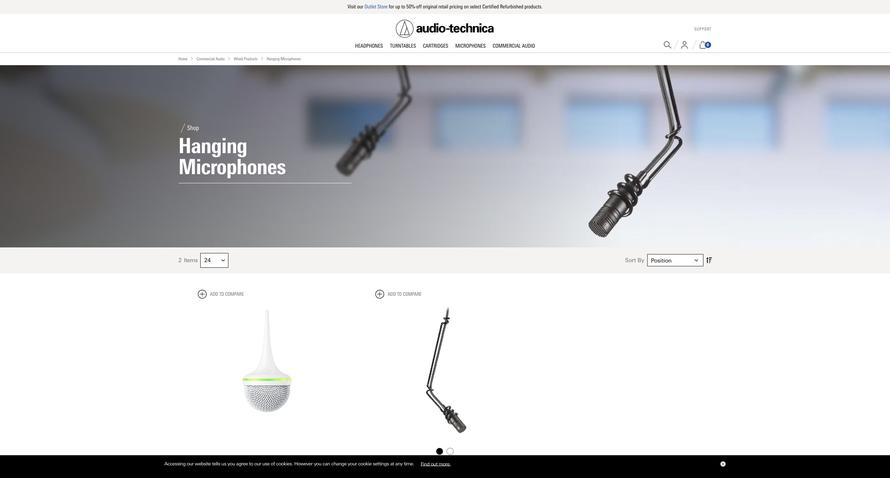 Task type: locate. For each thing, give the bounding box(es) containing it.
you right the us
[[228, 462, 235, 467]]

1 horizontal spatial audio
[[522, 43, 535, 49]]

1 horizontal spatial add
[[388, 292, 396, 297]]

commercial for commercial audio link to the top
[[493, 43, 521, 49]]

1 vertical spatial hanging microphones
[[178, 133, 286, 180]]

2
[[178, 257, 182, 264]]

divider line image
[[692, 41, 696, 49], [178, 124, 187, 133]]

find out more. link
[[416, 459, 456, 470]]

wired products link
[[234, 56, 258, 62]]

hanging right products
[[267, 56, 280, 61]]

0 horizontal spatial commercial
[[197, 56, 215, 61]]

add for 2nd add to compare button from right
[[210, 292, 218, 297]]

can
[[323, 462, 330, 467]]

0 horizontal spatial add
[[210, 292, 218, 297]]

0 horizontal spatial hanging
[[178, 133, 247, 159]]

cross image
[[721, 463, 724, 466]]

1 horizontal spatial add to compare button
[[376, 290, 422, 299]]

microphones
[[455, 43, 486, 49], [281, 56, 301, 61], [178, 154, 286, 180]]

compare for first add to compare button from right
[[403, 292, 422, 297]]

hanging
[[267, 56, 280, 61], [178, 133, 247, 159]]

1 carrat down image from the left
[[222, 259, 225, 262]]

option group
[[375, 447, 515, 457]]

0 vertical spatial commercial audio
[[493, 43, 535, 49]]

1 horizontal spatial add to compare
[[388, 292, 422, 297]]

0 horizontal spatial add to compare button
[[198, 290, 244, 299]]

audio
[[522, 43, 535, 49], [216, 56, 225, 61]]

1 vertical spatial commercial
[[197, 56, 215, 61]]

commercial audio
[[493, 43, 535, 49], [197, 56, 225, 61]]

add to compare button
[[198, 290, 244, 299], [376, 290, 422, 299]]

hanging microphones
[[267, 56, 301, 61], [178, 133, 286, 180]]

our left use on the bottom of page
[[254, 462, 261, 467]]

compare
[[225, 292, 244, 297], [403, 292, 422, 297]]

0 horizontal spatial commercial audio
[[197, 56, 225, 61]]

1 add to compare from the left
[[210, 292, 244, 297]]

commercial audio link
[[489, 43, 539, 50], [197, 56, 225, 62]]

change
[[331, 462, 347, 467]]

headphones
[[355, 43, 383, 49]]

0 vertical spatial microphones
[[455, 43, 486, 49]]

hanging inside hanging microphones
[[178, 133, 247, 159]]

1 horizontal spatial commercial audio
[[493, 43, 535, 49]]

outlet store link
[[365, 4, 388, 10]]

breadcrumbs image left wired on the left top
[[228, 57, 231, 60]]

agree
[[236, 462, 248, 467]]

compare for 2nd add to compare button from right
[[225, 292, 244, 297]]

1 vertical spatial commercial audio link
[[197, 56, 225, 62]]

our
[[357, 4, 364, 10], [187, 462, 194, 467], [254, 462, 261, 467]]

commercial
[[493, 43, 521, 49], [197, 56, 215, 61]]

store
[[378, 4, 388, 10]]

1 horizontal spatial breadcrumbs image
[[260, 57, 264, 60]]

commercial audio inside commercial audio link
[[493, 43, 535, 49]]

settings
[[373, 462, 389, 467]]

2 add to compare from the left
[[388, 292, 422, 297]]

up
[[395, 4, 400, 10]]

1 horizontal spatial hanging
[[267, 56, 280, 61]]

0 horizontal spatial our
[[187, 462, 194, 467]]

cookies.
[[276, 462, 293, 467]]

our left the website
[[187, 462, 194, 467]]

accessing our website tells us you agree to our use of cookies. however you can change your cookie settings at any time.
[[164, 462, 416, 467]]

2 breadcrumbs image from the left
[[260, 57, 264, 60]]

1 horizontal spatial compare
[[403, 292, 422, 297]]

visit our outlet store for up to 50%-off original retail pricing on select certified refurbished products.
[[348, 4, 543, 10]]

any
[[395, 462, 403, 467]]

shop
[[187, 124, 199, 132]]

wired products
[[234, 56, 258, 61]]

1 add from the left
[[210, 292, 218, 297]]

1 vertical spatial commercial audio
[[197, 56, 225, 61]]

hanging down shop
[[178, 133, 247, 159]]

you left "can"
[[314, 462, 322, 467]]

0 horizontal spatial add to compare
[[210, 292, 244, 297]]

2 horizontal spatial our
[[357, 4, 364, 10]]

sort by
[[625, 257, 645, 264]]

magnifying glass image
[[664, 41, 672, 49]]

0 horizontal spatial carrat down image
[[222, 259, 225, 262]]

1 horizontal spatial commercial
[[493, 43, 521, 49]]

carrat down image
[[222, 259, 225, 262], [695, 259, 698, 262]]

for
[[389, 4, 394, 10]]

our for accessing
[[187, 462, 194, 467]]

2 vertical spatial microphones
[[178, 154, 286, 180]]

1 horizontal spatial you
[[314, 462, 322, 467]]

0 horizontal spatial divider line image
[[178, 124, 187, 133]]

to
[[402, 4, 405, 10], [219, 292, 224, 297], [397, 292, 402, 297], [249, 462, 253, 467]]

add to compare
[[210, 292, 244, 297], [388, 292, 422, 297]]

home
[[178, 56, 187, 61]]

breadcrumbs image right products
[[260, 57, 264, 60]]

out
[[431, 462, 438, 467]]

1 vertical spatial audio
[[216, 56, 225, 61]]

microphones link
[[452, 43, 489, 50]]

1 horizontal spatial divider line image
[[692, 41, 696, 49]]

1 vertical spatial hanging
[[178, 133, 247, 159]]

cartridges link
[[420, 43, 452, 50]]

0 horizontal spatial compare
[[225, 292, 244, 297]]

support link
[[695, 27, 712, 32]]

breadcrumbs image
[[190, 57, 194, 60]]

certified
[[483, 4, 499, 10]]

1 vertical spatial divider line image
[[178, 124, 187, 133]]

0 horizontal spatial breadcrumbs image
[[228, 57, 231, 60]]

1 compare from the left
[[225, 292, 244, 297]]

0 horizontal spatial audio
[[216, 56, 225, 61]]

1 vertical spatial microphones
[[281, 56, 301, 61]]

accessing
[[164, 462, 186, 467]]

2 compare from the left
[[403, 292, 422, 297]]

0 horizontal spatial you
[[228, 462, 235, 467]]

breadcrumbs image
[[228, 57, 231, 60], [260, 57, 264, 60]]

1 breadcrumbs image from the left
[[228, 57, 231, 60]]

website
[[195, 462, 211, 467]]

add
[[210, 292, 218, 297], [388, 292, 396, 297]]

carrat down image right items
[[222, 259, 225, 262]]

0 vertical spatial commercial
[[493, 43, 521, 49]]

commercial audio for the left commercial audio link
[[197, 56, 225, 61]]

1 horizontal spatial commercial audio link
[[489, 43, 539, 50]]

hanging microphones image
[[0, 65, 890, 248]]

carrat down image left set descending direction image
[[695, 259, 698, 262]]

products
[[244, 56, 258, 61]]

our right "visit"
[[357, 4, 364, 10]]

2 add from the left
[[388, 292, 396, 297]]

0 vertical spatial audio
[[522, 43, 535, 49]]

at
[[390, 462, 394, 467]]

1 horizontal spatial carrat down image
[[695, 259, 698, 262]]

set descending direction image
[[706, 256, 712, 265]]

you
[[228, 462, 235, 467], [314, 462, 322, 467]]



Task type: describe. For each thing, give the bounding box(es) containing it.
2 add to compare button from the left
[[376, 290, 422, 299]]

retail
[[439, 4, 448, 10]]

audio for commercial audio link to the top
[[522, 43, 535, 49]]

find
[[421, 462, 430, 467]]

of
[[271, 462, 275, 467]]

however
[[294, 462, 313, 467]]

products.
[[525, 4, 543, 10]]

0 link
[[699, 41, 712, 49]]

audio for the left commercial audio link
[[216, 56, 225, 61]]

commercial audio for commercial audio link to the top
[[493, 43, 535, 49]]

refurbished
[[500, 4, 524, 10]]

cartridges
[[423, 43, 448, 49]]

turntables link
[[387, 43, 420, 50]]

use
[[262, 462, 270, 467]]

50%-
[[407, 4, 417, 10]]

basket image
[[699, 41, 707, 49]]

find out more.
[[421, 462, 451, 467]]

pricing
[[450, 4, 463, 10]]

add to compare for 2nd add to compare button from right
[[210, 292, 244, 297]]

more.
[[439, 462, 451, 467]]

off
[[417, 4, 422, 10]]

0 vertical spatial hanging
[[267, 56, 280, 61]]

cookie
[[358, 462, 372, 467]]

wired
[[234, 56, 243, 61]]

es954 image
[[198, 305, 337, 444]]

commercial for the left commercial audio link
[[197, 56, 215, 61]]

visit
[[348, 4, 356, 10]]

1 horizontal spatial our
[[254, 462, 261, 467]]

2 items
[[178, 257, 198, 264]]

by
[[638, 257, 645, 264]]

add to compare for first add to compare button from right
[[388, 292, 422, 297]]

0 horizontal spatial commercial audio link
[[197, 56, 225, 62]]

u853 image
[[376, 305, 515, 444]]

0 vertical spatial hanging microphones
[[267, 56, 301, 61]]

divider line image
[[674, 41, 678, 49]]

turntables
[[390, 43, 416, 49]]

support
[[695, 27, 712, 32]]

1 you from the left
[[228, 462, 235, 467]]

0 vertical spatial commercial audio link
[[489, 43, 539, 50]]

on
[[464, 4, 469, 10]]

time.
[[404, 462, 414, 467]]

select
[[470, 4, 481, 10]]

original
[[423, 4, 437, 10]]

our for visit
[[357, 4, 364, 10]]

tells
[[212, 462, 220, 467]]

add for first add to compare button from right
[[388, 292, 396, 297]]

home link
[[178, 56, 187, 62]]

1 add to compare button from the left
[[198, 290, 244, 299]]

sort
[[625, 257, 636, 264]]

2 carrat down image from the left
[[695, 259, 698, 262]]

headphones link
[[352, 43, 387, 50]]

2 you from the left
[[314, 462, 322, 467]]

items
[[184, 257, 198, 264]]

0 vertical spatial divider line image
[[692, 41, 696, 49]]

0
[[707, 42, 709, 47]]

outlet
[[365, 4, 376, 10]]

your
[[348, 462, 357, 467]]

us
[[221, 462, 226, 467]]

store logo image
[[396, 20, 494, 38]]



Task type: vqa. For each thing, say whether or not it's contained in the screenshot.
settings
yes



